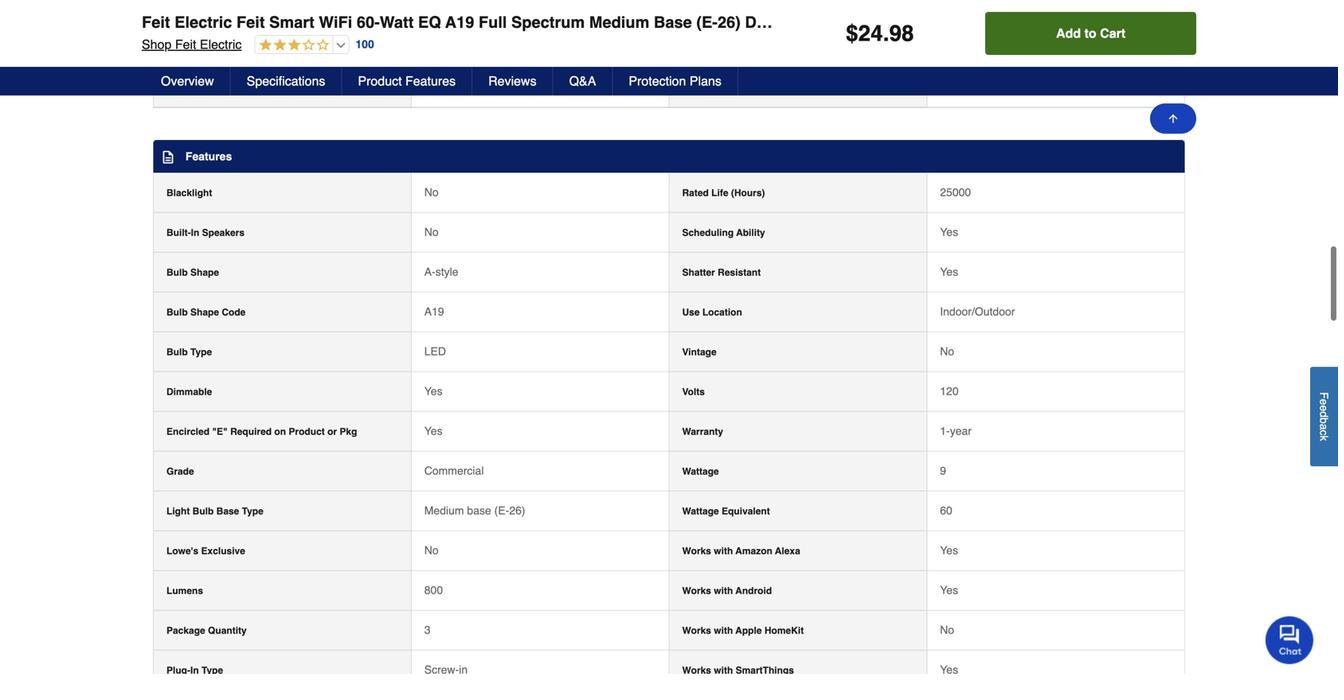 Task type: vqa. For each thing, say whether or not it's contained in the screenshot.
Q&A BUTTON
yes



Task type: describe. For each thing, give the bounding box(es) containing it.
works with android
[[683, 586, 772, 597]]

bulb for a19
[[167, 307, 188, 318]]

yes for shatter resistant
[[941, 266, 959, 278]]

1 vertical spatial led
[[425, 345, 446, 358]]

dimensions
[[186, 45, 249, 58]]

bulb shape
[[167, 267, 219, 278]]

product features
[[358, 74, 456, 88]]

yes for works with android
[[941, 584, 959, 597]]

2.3
[[425, 81, 440, 93]]

$ 24 . 98
[[846, 21, 915, 46]]

wifi
[[319, 13, 353, 31]]

dimensions image
[[162, 46, 175, 59]]

built-
[[167, 227, 191, 239]]

bulb for a-style
[[167, 267, 188, 278]]

length
[[683, 82, 714, 93]]

1 vertical spatial features
[[186, 150, 232, 163]]

1-year
[[941, 425, 972, 438]]

on
[[274, 427, 286, 438]]

package quantity
[[167, 626, 247, 637]]

2 smart from the left
[[826, 13, 871, 31]]

alexa
[[775, 546, 801, 557]]

shop feit electric
[[142, 37, 242, 52]]

lowe's exclusive
[[167, 546, 245, 557]]

q&a button
[[554, 67, 613, 96]]

1 vertical spatial product
[[289, 427, 325, 438]]

lowe's
[[167, 546, 199, 557]]

feit electric feit smart wifi 60-watt eq a19 full spectrum medium base (e-26) dimmable smart led light bulb (3-pack)
[[142, 13, 1057, 31]]

arrow up image
[[1167, 112, 1180, 125]]

chat invite button image
[[1266, 616, 1315, 665]]

specifications button
[[231, 67, 342, 96]]

plans
[[690, 74, 722, 88]]

wattage for wattage
[[683, 466, 719, 478]]

homekit
[[765, 626, 804, 637]]

wattage for wattage equivalent
[[683, 506, 719, 517]]

(3-
[[995, 13, 1015, 31]]

encircled
[[167, 427, 210, 438]]

100
[[356, 38, 374, 51]]

c
[[1319, 431, 1331, 436]]

bulb up lowe's exclusive
[[193, 506, 214, 517]]

q&a
[[569, 74, 596, 88]]

f e e d b a c k button
[[1311, 368, 1339, 467]]

0 horizontal spatial medium
[[425, 505, 464, 517]]

yes for works with amazon alexa
[[941, 545, 959, 557]]

speakers
[[202, 227, 245, 239]]

shatter
[[683, 267, 716, 278]]

amazon
[[736, 546, 773, 557]]

9
[[941, 465, 947, 478]]

indoor/outdoor
[[941, 305, 1016, 318]]

0 vertical spatial (e-
[[697, 13, 718, 31]]

spectrum
[[512, 13, 585, 31]]

d
[[1319, 412, 1331, 418]]

60
[[941, 505, 953, 517]]

life
[[712, 188, 729, 199]]

full
[[479, 13, 507, 31]]

works for 800
[[683, 586, 712, 597]]

24
[[859, 21, 884, 46]]

ability
[[737, 227, 766, 239]]

0 vertical spatial a19
[[445, 13, 474, 31]]

required
[[230, 427, 272, 438]]

protection plans
[[629, 74, 722, 88]]

no for scheduling ability
[[425, 226, 439, 239]]

blacklight
[[167, 188, 212, 199]]

3
[[425, 624, 431, 637]]

a-
[[425, 266, 436, 278]]

or
[[328, 427, 337, 438]]

1 horizontal spatial feit
[[175, 37, 196, 52]]

style
[[436, 266, 459, 278]]

pack)
[[1015, 13, 1057, 31]]

to
[[1085, 26, 1097, 41]]

shatter resistant
[[683, 267, 761, 278]]

package
[[167, 626, 205, 637]]

bulb for 2.3
[[167, 82, 188, 93]]

overview
[[161, 74, 214, 88]]

(hours)
[[731, 188, 765, 199]]

with for 800
[[714, 586, 733, 597]]

shape for a19
[[190, 307, 219, 318]]

1 horizontal spatial medium
[[590, 13, 650, 31]]

a
[[1319, 424, 1331, 431]]

in
[[191, 227, 199, 239]]

120
[[941, 385, 959, 398]]

1 horizontal spatial led
[[876, 13, 908, 31]]

scheduling
[[683, 227, 734, 239]]

0 horizontal spatial (e-
[[495, 505, 510, 517]]

$
[[846, 21, 859, 46]]

bulb for led
[[167, 347, 188, 358]]

code
[[222, 307, 246, 318]]

eq
[[418, 13, 441, 31]]

medium base (e-26)
[[425, 505, 526, 517]]

use
[[683, 307, 700, 318]]

1 e from the top
[[1319, 400, 1331, 406]]

add to cart button
[[986, 12, 1197, 55]]

add
[[1057, 26, 1082, 41]]

1 smart from the left
[[269, 13, 315, 31]]

year
[[950, 425, 972, 438]]

1 vertical spatial electric
[[200, 37, 242, 52]]

1 (inches) from the left
[[234, 82, 271, 93]]

rated life (hours)
[[683, 188, 765, 199]]

.
[[884, 21, 890, 46]]

bulb shape code
[[167, 307, 246, 318]]

b
[[1319, 418, 1331, 424]]

product inside button
[[358, 74, 402, 88]]

diameter
[[190, 82, 231, 93]]

android
[[736, 586, 772, 597]]

commercial
[[425, 465, 484, 478]]

0 vertical spatial base
[[654, 13, 692, 31]]

works for no
[[683, 546, 712, 557]]



Task type: locate. For each thing, give the bounding box(es) containing it.
light down grade
[[167, 506, 190, 517]]

bulb left diameter
[[167, 82, 188, 93]]

dimmable
[[745, 13, 822, 31], [167, 387, 212, 398]]

with
[[714, 546, 733, 557], [714, 586, 733, 597], [714, 626, 733, 637]]

1 vertical spatial works
[[683, 586, 712, 597]]

feit up dimensions
[[237, 13, 265, 31]]

lumens
[[167, 586, 203, 597]]

0 horizontal spatial features
[[186, 150, 232, 163]]

0 horizontal spatial smart
[[269, 13, 315, 31]]

medium up the q&a button
[[590, 13, 650, 31]]

1 horizontal spatial (e-
[[697, 13, 718, 31]]

(e- up plans
[[697, 13, 718, 31]]

26) right the "base"
[[509, 505, 526, 517]]

features inside button
[[406, 74, 456, 88]]

1 horizontal spatial features
[[406, 74, 456, 88]]

base
[[467, 505, 492, 517]]

pkg
[[340, 427, 357, 438]]

electric
[[175, 13, 232, 31], [200, 37, 242, 52]]

product left or
[[289, 427, 325, 438]]

0 vertical spatial with
[[714, 546, 733, 557]]

bulb
[[955, 13, 991, 31], [167, 82, 188, 93], [167, 267, 188, 278], [167, 307, 188, 318], [167, 347, 188, 358], [193, 506, 214, 517]]

product
[[358, 74, 402, 88], [289, 427, 325, 438]]

1 vertical spatial shape
[[190, 307, 219, 318]]

warranty
[[683, 427, 724, 438]]

(inches) right diameter
[[234, 82, 271, 93]]

2 horizontal spatial feit
[[237, 13, 265, 31]]

quantity
[[208, 626, 247, 637]]

a19 down a-
[[425, 305, 444, 318]]

0 vertical spatial shape
[[190, 267, 219, 278]]

medium
[[590, 13, 650, 31], [425, 505, 464, 517]]

2 (inches) from the left
[[717, 82, 754, 93]]

3 with from the top
[[714, 626, 733, 637]]

"e"
[[212, 427, 228, 438]]

add to cart
[[1057, 26, 1126, 41]]

dimmable left $
[[745, 13, 822, 31]]

0 vertical spatial medium
[[590, 13, 650, 31]]

1 horizontal spatial base
[[654, 13, 692, 31]]

0 horizontal spatial a19
[[425, 305, 444, 318]]

scheduling ability
[[683, 227, 766, 239]]

works down wattage equivalent
[[683, 546, 712, 557]]

bulb diameter (inches)
[[167, 82, 271, 93]]

works left android
[[683, 586, 712, 597]]

no for works with amazon alexa
[[425, 545, 439, 557]]

e
[[1319, 400, 1331, 406], [1319, 406, 1331, 412]]

grade
[[167, 466, 194, 478]]

with for no
[[714, 546, 733, 557]]

location
[[703, 307, 743, 318]]

1 horizontal spatial dimmable
[[745, 13, 822, 31]]

electric up shop feit electric
[[175, 13, 232, 31]]

1 horizontal spatial light
[[912, 13, 951, 31]]

wattage equivalent
[[683, 506, 770, 517]]

shape left code
[[190, 307, 219, 318]]

yes for scheduling ability
[[941, 226, 959, 239]]

1 horizontal spatial type
[[242, 506, 264, 517]]

0 horizontal spatial base
[[216, 506, 239, 517]]

reviews
[[489, 74, 537, 88]]

0 horizontal spatial light
[[167, 506, 190, 517]]

2 shape from the top
[[190, 307, 219, 318]]

features down eq
[[406, 74, 456, 88]]

2 with from the top
[[714, 586, 733, 597]]

base up exclusive
[[216, 506, 239, 517]]

electric up bulb diameter (inches)
[[200, 37, 242, 52]]

cart
[[1101, 26, 1126, 41]]

0 horizontal spatial (inches)
[[234, 82, 271, 93]]

with left android
[[714, 586, 733, 597]]

shape for a-style
[[190, 267, 219, 278]]

0 vertical spatial 26)
[[718, 13, 741, 31]]

bulb left (3-
[[955, 13, 991, 31]]

works for 3
[[683, 626, 712, 637]]

volts
[[683, 387, 705, 398]]

1 vertical spatial base
[[216, 506, 239, 517]]

with left amazon
[[714, 546, 733, 557]]

1 horizontal spatial (inches)
[[717, 82, 754, 93]]

feit
[[142, 13, 170, 31], [237, 13, 265, 31], [175, 37, 196, 52]]

wattage down warranty
[[683, 466, 719, 478]]

0 horizontal spatial led
[[425, 345, 446, 358]]

0 horizontal spatial dimmable
[[167, 387, 212, 398]]

works with apple homekit
[[683, 626, 804, 637]]

product features button
[[342, 67, 473, 96]]

protection
[[629, 74, 686, 88]]

1 vertical spatial medium
[[425, 505, 464, 517]]

0 horizontal spatial feit
[[142, 13, 170, 31]]

1 shape from the top
[[190, 267, 219, 278]]

medium left the "base"
[[425, 505, 464, 517]]

feit up "shop"
[[142, 13, 170, 31]]

with left apple
[[714, 626, 733, 637]]

specifications
[[247, 74, 325, 88]]

26) up plans
[[718, 13, 741, 31]]

built-in speakers
[[167, 227, 245, 239]]

wattage left equivalent
[[683, 506, 719, 517]]

length (inches)
[[683, 82, 754, 93]]

a-style
[[425, 266, 459, 278]]

0 vertical spatial wattage
[[683, 466, 719, 478]]

overview button
[[145, 67, 231, 96]]

2 vertical spatial with
[[714, 626, 733, 637]]

led
[[876, 13, 908, 31], [425, 345, 446, 358]]

0 vertical spatial electric
[[175, 13, 232, 31]]

notes image
[[162, 151, 175, 164]]

light right .
[[912, 13, 951, 31]]

1 with from the top
[[714, 546, 733, 557]]

yes
[[941, 226, 959, 239], [941, 266, 959, 278], [425, 385, 443, 398], [425, 425, 443, 438], [941, 545, 959, 557], [941, 584, 959, 597]]

e up d
[[1319, 400, 1331, 406]]

features right notes icon
[[186, 150, 232, 163]]

2 works from the top
[[683, 586, 712, 597]]

3 stars image
[[255, 38, 329, 53]]

0 horizontal spatial product
[[289, 427, 325, 438]]

type down bulb shape code
[[190, 347, 212, 358]]

0 vertical spatial light
[[912, 13, 951, 31]]

bulb down bulb shape code
[[167, 347, 188, 358]]

2 wattage from the top
[[683, 506, 719, 517]]

1 vertical spatial wattage
[[683, 506, 719, 517]]

with for 3
[[714, 626, 733, 637]]

resistant
[[718, 267, 761, 278]]

1 horizontal spatial product
[[358, 74, 402, 88]]

watt
[[380, 13, 414, 31]]

(inches) right length
[[717, 82, 754, 93]]

bulb down built-
[[167, 267, 188, 278]]

f e e d b a c k
[[1319, 393, 1331, 442]]

apple
[[736, 626, 762, 637]]

1 vertical spatial type
[[242, 506, 264, 517]]

0 vertical spatial dimmable
[[745, 13, 822, 31]]

works down works with android
[[683, 626, 712, 637]]

2 e from the top
[[1319, 406, 1331, 412]]

1 vertical spatial light
[[167, 506, 190, 517]]

3 works from the top
[[683, 626, 712, 637]]

dimmable down bulb type
[[167, 387, 212, 398]]

product down 100
[[358, 74, 402, 88]]

smart left .
[[826, 13, 871, 31]]

1 works from the top
[[683, 546, 712, 557]]

2 vertical spatial works
[[683, 626, 712, 637]]

encircled "e" required on product or pkg
[[167, 427, 357, 438]]

1 vertical spatial dimmable
[[167, 387, 212, 398]]

feit right the "dimensions" icon in the left top of the page
[[175, 37, 196, 52]]

rated
[[683, 188, 709, 199]]

1 horizontal spatial smart
[[826, 13, 871, 31]]

1 vertical spatial (e-
[[495, 505, 510, 517]]

works
[[683, 546, 712, 557], [683, 586, 712, 597], [683, 626, 712, 637]]

a19 right eq
[[445, 13, 474, 31]]

reviews button
[[473, 67, 554, 96]]

shape down built-in speakers
[[190, 267, 219, 278]]

vintage
[[683, 347, 717, 358]]

800
[[425, 584, 443, 597]]

25000
[[941, 186, 972, 199]]

1 horizontal spatial 26)
[[718, 13, 741, 31]]

0 vertical spatial product
[[358, 74, 402, 88]]

1-
[[941, 425, 950, 438]]

wattage
[[683, 466, 719, 478], [683, 506, 719, 517]]

a19
[[445, 13, 474, 31], [425, 305, 444, 318]]

1 vertical spatial a19
[[425, 305, 444, 318]]

smart up "3 stars" image
[[269, 13, 315, 31]]

1 vertical spatial with
[[714, 586, 733, 597]]

e up "b"
[[1319, 406, 1331, 412]]

0 horizontal spatial 26)
[[509, 505, 526, 517]]

base
[[654, 13, 692, 31], [216, 506, 239, 517]]

(e- right the "base"
[[495, 505, 510, 517]]

base up the protection plans
[[654, 13, 692, 31]]

1 vertical spatial 26)
[[509, 505, 526, 517]]

0 horizontal spatial type
[[190, 347, 212, 358]]

smart
[[269, 13, 315, 31], [826, 13, 871, 31]]

type
[[190, 347, 212, 358], [242, 506, 264, 517]]

60-
[[357, 13, 380, 31]]

exclusive
[[201, 546, 245, 557]]

works with amazon alexa
[[683, 546, 801, 557]]

bulb up bulb type
[[167, 307, 188, 318]]

no for rated life (hours)
[[425, 186, 439, 199]]

0 vertical spatial features
[[406, 74, 456, 88]]

light bulb base type
[[167, 506, 264, 517]]

1 wattage from the top
[[683, 466, 719, 478]]

98
[[890, 21, 915, 46]]

1 horizontal spatial a19
[[445, 13, 474, 31]]

0 vertical spatial led
[[876, 13, 908, 31]]

shop
[[142, 37, 172, 52]]

0 vertical spatial type
[[190, 347, 212, 358]]

0 vertical spatial works
[[683, 546, 712, 557]]

bulb type
[[167, 347, 212, 358]]

type up exclusive
[[242, 506, 264, 517]]



